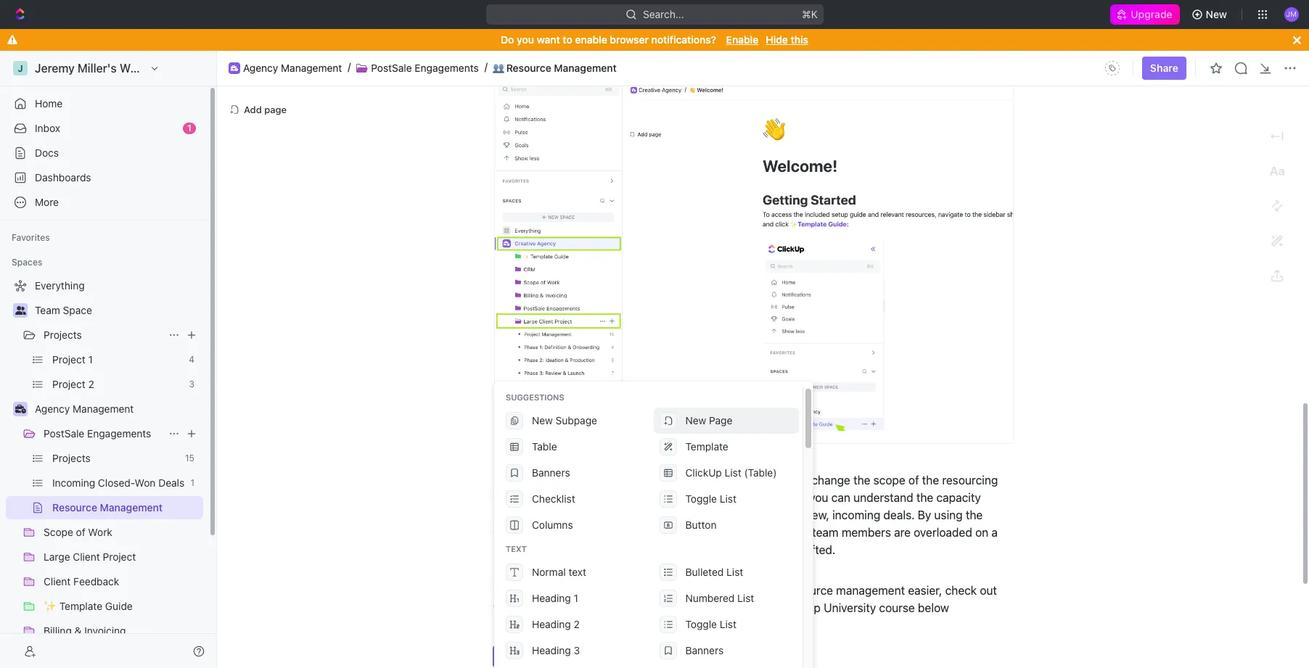 Task type: describe. For each thing, give the bounding box(es) containing it.
all inside to understand all the features of these views that make resource management easier, check out the clickup help center documentation as well as the clickup university course below
[[573, 585, 584, 598]]

the left capacity
[[917, 492, 934, 505]]

0 vertical spatial at
[[633, 474, 643, 488]]

add
[[244, 103, 262, 115]]

2 horizontal spatial can
[[832, 492, 851, 505]]

1 vertical spatial project
[[547, 544, 584, 557]]

do
[[501, 33, 514, 46]]

add page
[[244, 103, 287, 115]]

on.
[[590, 492, 606, 505]]

0 horizontal spatial level,
[[665, 527, 693, 540]]

columns
[[532, 519, 573, 531]]

share
[[1150, 62, 1179, 74]]

user group image
[[15, 306, 26, 315]]

these inside to understand all the features of these views that make resource management easier, check out the clickup help center documentation as well as the clickup university course below
[[667, 585, 696, 598]]

are
[[894, 527, 911, 540]]

table
[[532, 441, 557, 453]]

university
[[824, 602, 876, 615]]

agency management link for business time image
[[243, 61, 342, 74]]

2 horizontal spatial understand
[[854, 492, 914, 505]]

0 vertical spatial project
[[560, 527, 597, 540]]

0 vertical spatial determine
[[673, 509, 726, 522]]

2 toggle from the top
[[686, 618, 717, 631]]

views
[[644, 651, 672, 663]]

👥
[[493, 62, 504, 74]]

2 horizontal spatial by
[[918, 509, 931, 522]]

0 horizontal spatial determine
[[601, 544, 654, 557]]

space inside sidebar navigation
[[63, 304, 92, 316]]

dashboards
[[35, 171, 91, 184]]

engagements for leftmost postsale engagements link
[[87, 428, 151, 440]]

scope
[[874, 474, 906, 488]]

button
[[686, 519, 717, 531]]

features
[[607, 585, 650, 598]]

new for new page
[[686, 414, 706, 427]]

need
[[737, 544, 763, 557]]

focus
[[558, 492, 587, 505]]

3
[[574, 645, 580, 657]]

1 horizontal spatial by
[[609, 492, 623, 505]]

new page
[[686, 414, 733, 427]]

the up capacity
[[922, 474, 939, 488]]

that
[[732, 585, 753, 598]]

of inside to understand all the features of these views that make resource management easier, check out the clickup help center documentation as well as the clickup university course below
[[653, 585, 664, 598]]

team space
[[35, 304, 92, 316]]

0 horizontal spatial clickup
[[514, 602, 555, 615]]

on
[[976, 527, 989, 540]]

incoming
[[833, 509, 881, 522]]

2 as from the left
[[745, 602, 757, 615]]

agency management for business time icon
[[35, 403, 134, 415]]

1 horizontal spatial clickup
[[686, 467, 722, 479]]

0 vertical spatial or
[[633, 527, 644, 540]]

for
[[788, 509, 802, 522]]

the down projects,
[[540, 527, 557, 540]]

folder
[[600, 527, 630, 540]]

👥 resource management
[[493, 61, 617, 74]]

dashboards link
[[6, 166, 203, 189]]

resource for 👥
[[506, 61, 551, 74]]

enable
[[575, 33, 607, 46]]

new button
[[1186, 3, 1236, 26]]

heading 3
[[532, 645, 580, 657]]

you up timelines
[[696, 527, 715, 540]]

1 horizontal spatial if
[[803, 527, 809, 540]]

make
[[756, 585, 784, 598]]

easier,
[[908, 585, 942, 598]]

you up the 'across'
[[494, 492, 513, 505]]

new,
[[805, 509, 830, 522]]

heading 1
[[532, 592, 578, 605]]

2 horizontal spatial at
[[710, 492, 720, 505]]

agency for business time image
[[243, 61, 278, 74]]

members
[[842, 527, 891, 540]]

enable
[[726, 33, 759, 46]]

2 toggle list from the top
[[686, 618, 737, 631]]

2 horizontal spatial clickup
[[780, 602, 821, 615]]

a
[[992, 527, 998, 540]]

heading for heading 1
[[532, 592, 571, 605]]

all inside "by leveraging these views at the different locations, you can change the scope of the resourcing you want to focus on. by using the views at the space level, you can understand the capacity across all projects, helping you to determine resourcing for new, incoming deals. by using the views at the project folder or list level, you can understand if team members are overloaded on a particular project or determine if the timelines need to be shifted."
[[532, 509, 543, 522]]

do you want to enable browser notifications? enable hide this
[[501, 33, 809, 46]]

new for new subpage
[[532, 414, 553, 427]]

favorites
[[12, 232, 50, 243]]

postsale for the top postsale engagements link
[[371, 61, 412, 74]]

subpage
[[556, 414, 597, 427]]

0 horizontal spatial banners
[[532, 467, 570, 479]]

across
[[494, 509, 529, 522]]

spaces
[[12, 257, 42, 268]]

particular
[[494, 544, 544, 557]]

these inside "by leveraging these views at the different locations, you can change the scope of the resourcing you want to focus on. by using the views at the space level, you can understand the capacity across all projects, helping you to determine resourcing for new, incoming deals. by using the views at the project folder or list level, you can understand if team members are overloaded on a particular project or determine if the timelines need to be shifted."
[[568, 474, 597, 488]]

0 vertical spatial want
[[537, 33, 560, 46]]

well
[[721, 602, 742, 615]]

course
[[879, 602, 915, 615]]

timelines
[[687, 544, 734, 557]]

to
[[494, 585, 507, 598]]

notifications?
[[652, 33, 716, 46]]

below
[[918, 602, 949, 615]]

help
[[558, 602, 582, 615]]

text
[[569, 566, 586, 578]]

you right do in the left of the page
[[517, 33, 534, 46]]

be
[[780, 544, 793, 557]]

business time image
[[15, 405, 26, 414]]

team space link
[[35, 299, 200, 322]]

search...
[[643, 8, 684, 20]]

favorites button
[[6, 229, 56, 247]]

views down the different
[[677, 492, 707, 505]]

docs
[[35, 147, 59, 159]]

suggestions
[[506, 393, 564, 402]]

projects,
[[546, 509, 592, 522]]

engagements for the top postsale engagements link
[[415, 61, 479, 74]]

1 horizontal spatial understand
[[740, 527, 800, 540]]

text
[[506, 544, 527, 554]]

normal
[[532, 566, 566, 578]]

docs link
[[6, 142, 203, 165]]

views up text at the bottom of page
[[494, 527, 523, 540]]

list
[[647, 527, 662, 540]]

want inside "by leveraging these views at the different locations, you can change the scope of the resourcing you want to focus on. by using the views at the space level, you can understand the capacity across all projects, helping you to determine resourcing for new, incoming deals. by using the views at the project folder or list level, you can understand if team members are overloaded on a particular project or determine if the timelines need to be shifted."
[[516, 492, 541, 505]]

2
[[574, 618, 580, 631]]

list up that
[[727, 566, 743, 578]]

heading for heading 3
[[532, 645, 571, 657]]

inbox
[[35, 122, 60, 134]]



Task type: locate. For each thing, give the bounding box(es) containing it.
agency management inside sidebar navigation
[[35, 403, 134, 415]]

clickup
[[686, 467, 722, 479], [514, 602, 555, 615], [780, 602, 821, 615]]

1 vertical spatial using
[[934, 509, 963, 522]]

0 horizontal spatial of
[[653, 585, 664, 598]]

heading left 3 in the left bottom of the page
[[532, 645, 571, 657]]

heading 2
[[532, 618, 580, 631]]

of up documentation
[[653, 585, 664, 598]]

banners up 'checklist'
[[532, 467, 570, 479]]

1 vertical spatial postsale engagements
[[44, 428, 151, 440]]

bulleted list
[[686, 566, 743, 578]]

using resource management views
[[500, 651, 672, 663]]

1 horizontal spatial postsale engagements link
[[371, 61, 479, 74]]

1 vertical spatial postsale
[[44, 428, 84, 440]]

resource down heading 2
[[531, 651, 576, 663]]

1 horizontal spatial as
[[745, 602, 757, 615]]

(table)
[[744, 467, 777, 479]]

2 horizontal spatial new
[[1206, 8, 1227, 20]]

these
[[568, 474, 597, 488], [667, 585, 696, 598]]

postsale inside sidebar navigation
[[44, 428, 84, 440]]

0 horizontal spatial understand
[[510, 585, 570, 598]]

1 vertical spatial level,
[[665, 527, 693, 540]]

of right the scope at bottom
[[909, 474, 919, 488]]

browser
[[610, 33, 649, 46]]

list down locations,
[[720, 493, 737, 505]]

0 vertical spatial all
[[532, 509, 543, 522]]

agency management link for business time icon
[[35, 398, 200, 421]]

0 horizontal spatial agency
[[35, 403, 70, 415]]

views inside to understand all the features of these views that make resource management easier, check out the clickup help center documentation as well as the clickup university course below
[[699, 585, 729, 598]]

using
[[500, 651, 528, 663]]

the down locations,
[[723, 492, 740, 505]]

1 horizontal spatial new
[[686, 414, 706, 427]]

1 vertical spatial these
[[667, 585, 696, 598]]

2 vertical spatial at
[[527, 527, 537, 540]]

these up documentation
[[667, 585, 696, 598]]

toggle list down well
[[686, 618, 737, 631]]

0 vertical spatial heading
[[532, 592, 571, 605]]

0 vertical spatial using
[[626, 492, 654, 505]]

level, up for
[[779, 492, 806, 505]]

space inside "by leveraging these views at the different locations, you can change the scope of the resourcing you want to focus on. by using the views at the space level, you can understand the capacity across all projects, helping you to determine resourcing for new, incoming deals. by using the views at the project folder or list level, you can understand if team members are overloaded on a particular project or determine if the timelines need to be shifted."
[[743, 492, 776, 505]]

want
[[537, 33, 560, 46], [516, 492, 541, 505]]

agency inside tree
[[35, 403, 70, 415]]

1 horizontal spatial engagements
[[415, 61, 479, 74]]

clickup list (table)
[[686, 467, 777, 479]]

page
[[264, 103, 287, 115]]

as
[[706, 602, 718, 615], [745, 602, 757, 615]]

0 vertical spatial can
[[790, 474, 809, 488]]

space up projects
[[63, 304, 92, 316]]

the down the different
[[657, 492, 674, 505]]

projects link
[[44, 324, 163, 347]]

you up list on the bottom
[[637, 509, 656, 522]]

1 vertical spatial 1
[[574, 592, 578, 605]]

0 horizontal spatial 1
[[187, 123, 192, 134]]

1 vertical spatial toggle
[[686, 618, 717, 631]]

1
[[187, 123, 192, 134], [574, 592, 578, 605]]

1 vertical spatial if
[[657, 544, 664, 557]]

0 vertical spatial toggle
[[686, 493, 717, 505]]

management
[[836, 585, 905, 598]]

at up helping
[[633, 474, 643, 488]]

resource right 👥
[[506, 61, 551, 74]]

0 horizontal spatial postsale engagements
[[44, 428, 151, 440]]

postsale engagements link
[[371, 61, 479, 74], [44, 422, 163, 446]]

1 horizontal spatial postsale
[[371, 61, 412, 74]]

page
[[709, 414, 733, 427]]

by
[[494, 474, 507, 488], [609, 492, 623, 505], [918, 509, 931, 522]]

at up particular
[[527, 527, 537, 540]]

0 vertical spatial postsale
[[371, 61, 412, 74]]

or left list on the bottom
[[633, 527, 644, 540]]

0 horizontal spatial as
[[706, 602, 718, 615]]

1 horizontal spatial at
[[633, 474, 643, 488]]

agency management link
[[243, 61, 342, 74], [35, 398, 200, 421]]

as left well
[[706, 602, 718, 615]]

tree
[[6, 274, 203, 668]]

clickup up heading 2
[[514, 602, 555, 615]]

0 vertical spatial resourcing
[[942, 474, 998, 488]]

0 horizontal spatial can
[[718, 527, 737, 540]]

sidebar navigation
[[0, 51, 217, 668]]

resource for using
[[531, 651, 576, 663]]

want down leveraging
[[516, 492, 541, 505]]

views up on. at the bottom
[[600, 474, 630, 488]]

locations,
[[714, 474, 765, 488]]

understand up be
[[740, 527, 800, 540]]

numbered list
[[686, 592, 754, 605]]

business time image
[[231, 65, 238, 71]]

0 horizontal spatial using
[[626, 492, 654, 505]]

using
[[626, 492, 654, 505], [934, 509, 963, 522]]

by up overloaded
[[918, 509, 931, 522]]

change
[[812, 474, 851, 488]]

0 horizontal spatial new
[[532, 414, 553, 427]]

normal text
[[532, 566, 586, 578]]

1 vertical spatial at
[[710, 492, 720, 505]]

new left page
[[686, 414, 706, 427]]

project up normal text on the bottom left
[[547, 544, 584, 557]]

heading down help
[[532, 618, 571, 631]]

the down to
[[494, 602, 511, 615]]

0 vertical spatial postsale engagements link
[[371, 61, 479, 74]]

postsale engagements for leftmost postsale engagements link
[[44, 428, 151, 440]]

1 heading from the top
[[532, 592, 571, 605]]

2 vertical spatial heading
[[532, 645, 571, 657]]

1 vertical spatial heading
[[532, 618, 571, 631]]

0 vertical spatial understand
[[854, 492, 914, 505]]

postsale
[[371, 61, 412, 74], [44, 428, 84, 440]]

bulleted
[[686, 566, 724, 578]]

space
[[63, 304, 92, 316], [743, 492, 776, 505]]

resource
[[506, 61, 551, 74], [531, 651, 576, 663]]

deals.
[[884, 509, 915, 522]]

agency management for business time image
[[243, 61, 342, 74]]

0 horizontal spatial at
[[527, 527, 537, 540]]

these up "focus"
[[568, 474, 597, 488]]

1 horizontal spatial agency
[[243, 61, 278, 74]]

checklist
[[532, 493, 575, 505]]

level,
[[779, 492, 806, 505], [665, 527, 693, 540]]

2 vertical spatial by
[[918, 509, 931, 522]]

heading for heading 2
[[532, 618, 571, 631]]

0 horizontal spatial agency management link
[[35, 398, 200, 421]]

0 vertical spatial engagements
[[415, 61, 479, 74]]

by up the 'across'
[[494, 474, 507, 488]]

1 vertical spatial toggle list
[[686, 618, 737, 631]]

agency management
[[243, 61, 342, 74], [35, 403, 134, 415]]

0 horizontal spatial agency management
[[35, 403, 134, 415]]

1 horizontal spatial can
[[790, 474, 809, 488]]

0 vertical spatial if
[[803, 527, 809, 540]]

understand down normal
[[510, 585, 570, 598]]

at down locations,
[[710, 492, 720, 505]]

all down 'checklist'
[[532, 509, 543, 522]]

clickup down template
[[686, 467, 722, 479]]

views down bulleted list
[[699, 585, 729, 598]]

this
[[791, 33, 809, 46]]

tree containing team space
[[6, 274, 203, 668]]

1 horizontal spatial banners
[[686, 645, 724, 657]]

you right locations,
[[768, 474, 787, 488]]

0 vertical spatial agency management
[[243, 61, 342, 74]]

resourcing up need
[[729, 509, 785, 522]]

new right upgrade
[[1206, 8, 1227, 20]]

0 vertical spatial 1
[[187, 123, 192, 134]]

1 vertical spatial engagements
[[87, 428, 151, 440]]

list down well
[[720, 618, 737, 631]]

0 horizontal spatial these
[[568, 474, 597, 488]]

1 horizontal spatial space
[[743, 492, 776, 505]]

helping
[[595, 509, 634, 522]]

1 vertical spatial want
[[516, 492, 541, 505]]

⌘k
[[802, 8, 818, 20]]

1 vertical spatial resource
[[531, 651, 576, 663]]

0 vertical spatial agency
[[243, 61, 278, 74]]

template
[[686, 441, 729, 453]]

0 horizontal spatial postsale engagements link
[[44, 422, 163, 446]]

1 vertical spatial or
[[587, 544, 598, 557]]

toggle list up the button
[[686, 493, 737, 505]]

to
[[563, 33, 573, 46], [544, 492, 555, 505], [659, 509, 670, 522], [766, 544, 777, 557]]

1 vertical spatial understand
[[740, 527, 800, 540]]

agency management right business time icon
[[35, 403, 134, 415]]

1 as from the left
[[706, 602, 718, 615]]

to understand all the features of these views that make resource management easier, check out the clickup help center documentation as well as the clickup university course below
[[494, 585, 1000, 615]]

postsale engagements inside sidebar navigation
[[44, 428, 151, 440]]

new down suggestions
[[532, 414, 553, 427]]

the down make
[[760, 602, 777, 615]]

new subpage
[[532, 414, 597, 427]]

0 horizontal spatial resourcing
[[729, 509, 785, 522]]

2 heading from the top
[[532, 618, 571, 631]]

leveraging
[[510, 474, 565, 488]]

1 inside sidebar navigation
[[187, 123, 192, 134]]

out
[[980, 585, 997, 598]]

center
[[585, 602, 621, 615]]

determine down the different
[[673, 509, 726, 522]]

1 vertical spatial banners
[[686, 645, 724, 657]]

team
[[35, 304, 60, 316]]

list left (table)
[[725, 467, 742, 479]]

if
[[803, 527, 809, 540], [657, 544, 664, 557]]

overloaded
[[914, 527, 972, 540]]

clickup down resource
[[780, 602, 821, 615]]

by up helping
[[609, 492, 623, 505]]

can left change in the right of the page
[[790, 474, 809, 488]]

resourcing up capacity
[[942, 474, 998, 488]]

0 horizontal spatial space
[[63, 304, 92, 316]]

0 horizontal spatial postsale
[[44, 428, 84, 440]]

1 horizontal spatial or
[[633, 527, 644, 540]]

of
[[909, 474, 919, 488], [653, 585, 664, 598]]

to left enable
[[563, 33, 573, 46]]

0 vertical spatial toggle list
[[686, 493, 737, 505]]

1 vertical spatial space
[[743, 492, 776, 505]]

agency for business time icon
[[35, 403, 70, 415]]

1 toggle list from the top
[[686, 493, 737, 505]]

0 vertical spatial space
[[63, 304, 92, 316]]

banners right views
[[686, 645, 724, 657]]

postsale engagements
[[371, 61, 479, 74], [44, 428, 151, 440]]

the up center
[[587, 585, 604, 598]]

1 horizontal spatial all
[[573, 585, 584, 598]]

project down projects,
[[560, 527, 597, 540]]

agency right business time icon
[[35, 403, 70, 415]]

or down helping
[[587, 544, 598, 557]]

tree inside sidebar navigation
[[6, 274, 203, 668]]

level, right list on the bottom
[[665, 527, 693, 540]]

1 vertical spatial agency
[[35, 403, 70, 415]]

upgrade
[[1131, 8, 1173, 20]]

agency management link inside tree
[[35, 398, 200, 421]]

different
[[666, 474, 711, 488]]

1 vertical spatial can
[[832, 492, 851, 505]]

management inside sidebar navigation
[[73, 403, 134, 415]]

1 horizontal spatial agency management link
[[243, 61, 342, 74]]

engagements inside tree
[[87, 428, 151, 440]]

0 vertical spatial of
[[909, 474, 919, 488]]

list left make
[[738, 592, 754, 605]]

0 horizontal spatial all
[[532, 509, 543, 522]]

new inside 'new' button
[[1206, 8, 1227, 20]]

0 vertical spatial level,
[[779, 492, 806, 505]]

1 vertical spatial postsale engagements link
[[44, 422, 163, 446]]

determine
[[673, 509, 726, 522], [601, 544, 654, 557]]

team
[[812, 527, 839, 540]]

determine down folder at the left of page
[[601, 544, 654, 557]]

as right well
[[745, 602, 757, 615]]

can up timelines
[[718, 527, 737, 540]]

if left team
[[803, 527, 809, 540]]

the left timelines
[[667, 544, 684, 557]]

agency management up page
[[243, 61, 342, 74]]

1 vertical spatial by
[[609, 492, 623, 505]]

to down leveraging
[[544, 492, 555, 505]]

new
[[1206, 8, 1227, 20], [532, 414, 553, 427], [686, 414, 706, 427]]

1 toggle from the top
[[686, 493, 717, 505]]

1 vertical spatial all
[[573, 585, 584, 598]]

by leveraging these views at the different locations, you can change the scope of the resourcing you want to focus on. by using the views at the space level, you can understand the capacity across all projects, helping you to determine resourcing for new, incoming deals. by using the views at the project folder or list level, you can understand if team members are overloaded on a particular project or determine if the timelines need to be shifted.
[[494, 474, 1001, 557]]

can down change in the right of the page
[[832, 492, 851, 505]]

heading down normal
[[532, 592, 571, 605]]

if down list on the bottom
[[657, 544, 664, 557]]

of inside "by leveraging these views at the different locations, you can change the scope of the resourcing you want to focus on. by using the views at the space level, you can understand the capacity across all projects, helping you to determine resourcing for new, incoming deals. by using the views at the project folder or list level, you can understand if team members are overloaded on a particular project or determine if the timelines need to be shifted."
[[909, 474, 919, 488]]

understand inside to understand all the features of these views that make resource management easier, check out the clickup help center documentation as well as the clickup university course below
[[510, 585, 570, 598]]

shifted.
[[796, 544, 836, 557]]

upgrade link
[[1111, 4, 1180, 25]]

1 vertical spatial agency management link
[[35, 398, 200, 421]]

the up on
[[966, 509, 983, 522]]

understand down the scope at bottom
[[854, 492, 914, 505]]

toggle list
[[686, 493, 737, 505], [686, 618, 737, 631]]

0 horizontal spatial or
[[587, 544, 598, 557]]

home
[[35, 97, 63, 110]]

agency right business time image
[[243, 61, 278, 74]]

projects
[[44, 329, 82, 341]]

or
[[633, 527, 644, 540], [587, 544, 598, 557]]

you up new,
[[810, 492, 829, 505]]

1 horizontal spatial agency management
[[243, 61, 342, 74]]

1 vertical spatial agency management
[[35, 403, 134, 415]]

hide
[[766, 33, 788, 46]]

want up 👥 resource management
[[537, 33, 560, 46]]

views
[[600, 474, 630, 488], [677, 492, 707, 505], [494, 527, 523, 540], [699, 585, 729, 598]]

0 horizontal spatial engagements
[[87, 428, 151, 440]]

to left be
[[766, 544, 777, 557]]

1 horizontal spatial determine
[[673, 509, 726, 522]]

0 vertical spatial by
[[494, 474, 507, 488]]

all
[[532, 509, 543, 522], [573, 585, 584, 598]]

the left the different
[[646, 474, 663, 488]]

0 vertical spatial postsale engagements
[[371, 61, 479, 74]]

engagements
[[415, 61, 479, 74], [87, 428, 151, 440]]

all down text
[[573, 585, 584, 598]]

space down (table)
[[743, 492, 776, 505]]

1 horizontal spatial 1
[[574, 592, 578, 605]]

documentation
[[624, 602, 703, 615]]

using up helping
[[626, 492, 654, 505]]

3 heading from the top
[[532, 645, 571, 657]]

using up overloaded
[[934, 509, 963, 522]]

numbered
[[686, 592, 735, 605]]

0 horizontal spatial if
[[657, 544, 664, 557]]

can
[[790, 474, 809, 488], [832, 492, 851, 505], [718, 527, 737, 540]]

to up list on the bottom
[[659, 509, 670, 522]]

toggle down the numbered
[[686, 618, 717, 631]]

postsale for leftmost postsale engagements link
[[44, 428, 84, 440]]

1 horizontal spatial level,
[[779, 492, 806, 505]]

postsale engagements for the top postsale engagements link
[[371, 61, 479, 74]]

1 horizontal spatial of
[[909, 474, 919, 488]]

the left the scope at bottom
[[854, 474, 871, 488]]

project
[[560, 527, 597, 540], [547, 544, 584, 557]]

capacity
[[937, 492, 981, 505]]

toggle down the different
[[686, 493, 717, 505]]

list
[[725, 467, 742, 479], [720, 493, 737, 505], [727, 566, 743, 578], [738, 592, 754, 605], [720, 618, 737, 631]]



Task type: vqa. For each thing, say whether or not it's contained in the screenshot.
can to the middle
yes



